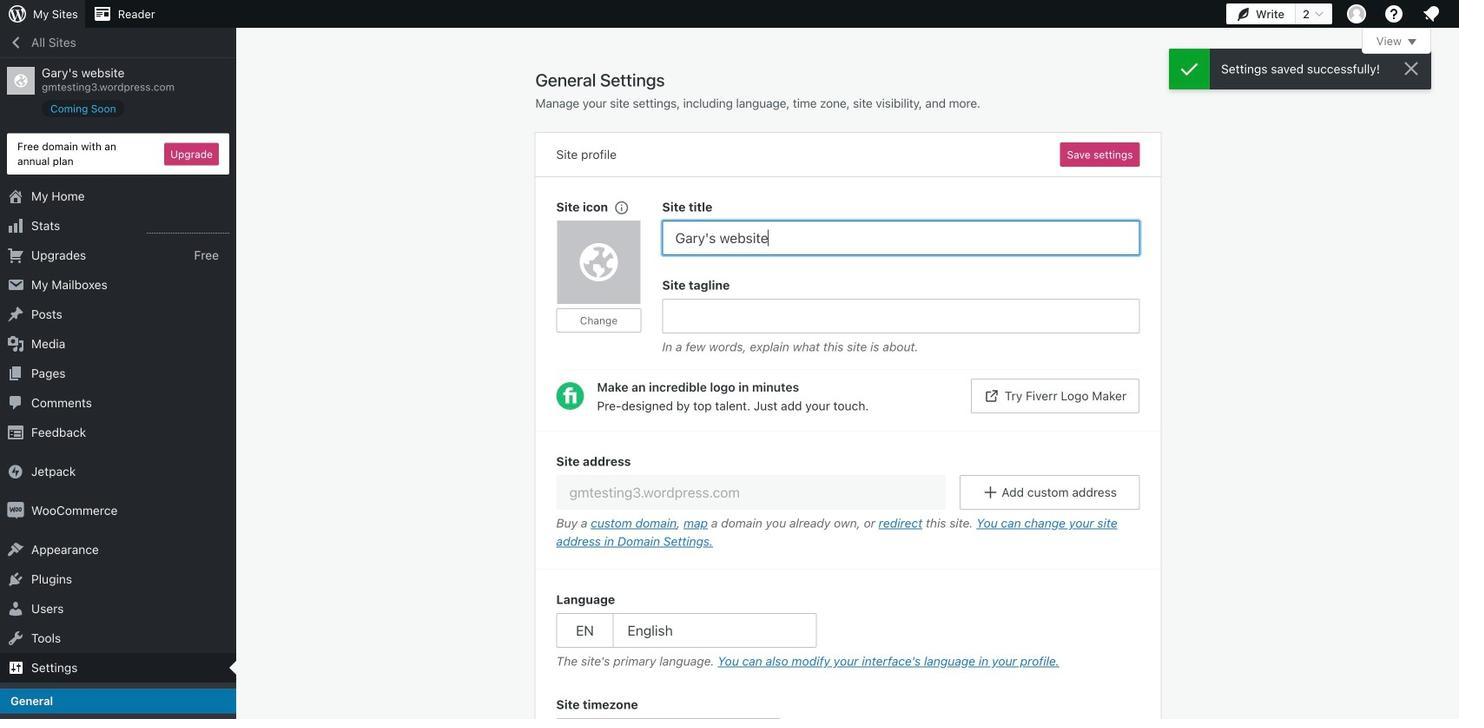 Task type: vqa. For each thing, say whether or not it's contained in the screenshot.
bottommost Toggle menu image
no



Task type: describe. For each thing, give the bounding box(es) containing it.
dismiss image
[[1401, 58, 1422, 79]]

notice status
[[1170, 49, 1432, 89]]

closed image
[[1408, 39, 1417, 45]]

2 img image from the top
[[7, 502, 24, 520]]

my profile image
[[1348, 4, 1367, 23]]



Task type: locate. For each thing, give the bounding box(es) containing it.
group
[[556, 198, 662, 361], [662, 198, 1140, 255], [662, 276, 1140, 361], [536, 431, 1161, 570], [556, 591, 1140, 675], [556, 696, 1140, 719]]

more information image
[[613, 199, 629, 215]]

1 img image from the top
[[7, 463, 24, 481]]

highest hourly views 0 image
[[147, 222, 229, 234]]

0 vertical spatial img image
[[7, 463, 24, 481]]

help image
[[1384, 3, 1405, 24]]

fiverr small logo image
[[556, 382, 584, 410]]

manage your notifications image
[[1421, 3, 1442, 24]]

1 vertical spatial img image
[[7, 502, 24, 520]]

img image
[[7, 463, 24, 481], [7, 502, 24, 520]]

None text field
[[662, 221, 1140, 255], [662, 299, 1140, 334], [556, 475, 946, 510], [662, 221, 1140, 255], [662, 299, 1140, 334], [556, 475, 946, 510]]

main content
[[536, 28, 1432, 719]]



